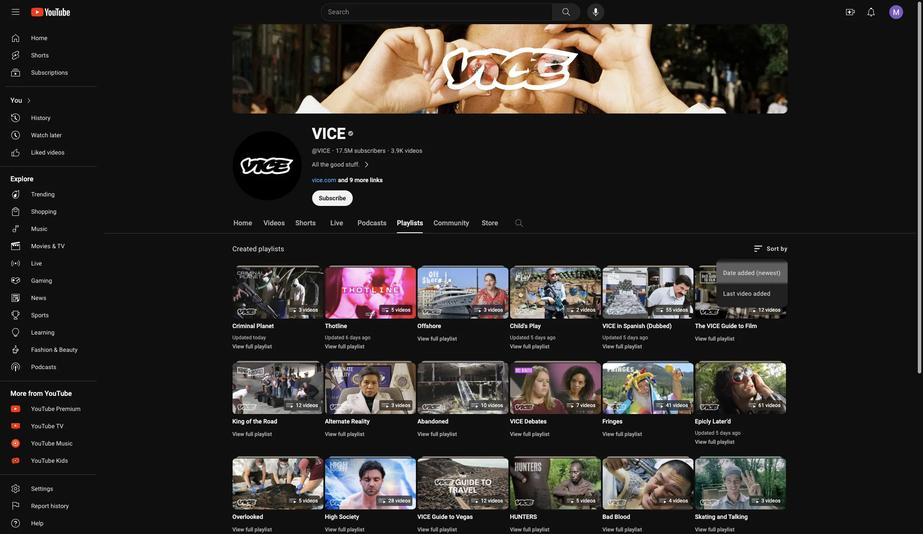 Task type: describe. For each thing, give the bounding box(es) containing it.
reality
[[351, 419, 370, 425]]

playlist for the vice guide to film
[[717, 336, 735, 342]]

view for fringes
[[602, 431, 614, 438]]

3 videos for offshore
[[484, 307, 503, 313]]

community
[[434, 219, 469, 227]]

view full playlist for fringes
[[602, 431, 642, 438]]

0 horizontal spatial home
[[31, 35, 47, 42]]

subscribers
[[354, 147, 386, 154]]

5 videos for overlooked
[[299, 499, 318, 505]]

view for overlooked
[[232, 527, 244, 534]]

55 videos link
[[602, 268, 693, 320]]

ago for vice in spanish (dubbed)
[[639, 335, 648, 341]]

view for hunters
[[510, 527, 522, 534]]

king of the road link
[[232, 418, 323, 426]]

play
[[529, 323, 541, 330]]

playlist for overlooked
[[255, 527, 272, 534]]

2
[[576, 307, 579, 313]]

view full playlist link down 6
[[325, 344, 364, 350]]

1 vertical spatial tv
[[56, 423, 64, 430]]

3 for skating and talking
[[761, 499, 764, 505]]

all the good stuff.
[[312, 161, 360, 168]]

updated for criminal planet
[[232, 335, 252, 341]]

10 videos
[[481, 403, 503, 409]]

2 ‧ from the left
[[387, 147, 389, 154]]

days for vice in spanish (dubbed)
[[627, 335, 638, 341]]

planet
[[257, 323, 274, 330]]

view full playlist link for hunters
[[510, 527, 549, 534]]

5 up "hunters" link
[[576, 499, 579, 505]]

road
[[263, 419, 277, 425]]

by
[[781, 246, 788, 252]]

videos for abandoned
[[488, 403, 503, 409]]

0 horizontal spatial podcasts
[[31, 364, 56, 371]]

view full playlist for vice debates
[[510, 431, 549, 438]]

of
[[246, 419, 252, 425]]

12 videos for the vice guide to film
[[758, 307, 781, 313]]

view full playlist link for overlooked
[[232, 527, 272, 534]]

videos for thotline
[[395, 307, 411, 313]]

bad
[[602, 514, 613, 521]]

61 videos
[[758, 403, 781, 409]]

epicly later'd link
[[695, 418, 786, 426]]

61
[[758, 403, 764, 409]]

youtube premium
[[31, 406, 81, 413]]

view full playlist link down 'today'
[[232, 344, 272, 350]]

fashion & beauty
[[31, 347, 78, 354]]

full inside updated today view full playlist
[[246, 344, 253, 350]]

5 down play at the bottom right of page
[[531, 335, 534, 341]]

full down in
[[616, 344, 623, 350]]

Search text field
[[328, 6, 551, 18]]

view full playlist for vice guide to vegas
[[417, 527, 457, 534]]

epicly later'd
[[695, 419, 731, 425]]

view full playlist for bad blood
[[602, 527, 642, 534]]

all
[[312, 161, 319, 168]]

videos for epicly later'd
[[766, 403, 781, 409]]

child's
[[510, 323, 528, 330]]

in
[[617, 323, 622, 330]]

abandoned link
[[417, 418, 508, 426]]

more
[[354, 177, 369, 184]]

updated today view full playlist
[[232, 335, 272, 350]]

full for alternate reality
[[338, 431, 346, 438]]

sort by
[[767, 246, 788, 252]]

view full playlist link down epicly later'd at the bottom of the page
[[695, 439, 735, 446]]

videos for vice in spanish (dubbed)
[[673, 307, 688, 313]]

5 down epicly later'd at the bottom of the page
[[716, 431, 719, 437]]

learning
[[31, 329, 54, 336]]

vice for vice
[[312, 125, 346, 143]]

vice debates link
[[510, 418, 601, 426]]

view full playlist for the vice guide to film
[[695, 336, 735, 342]]

0 vertical spatial tv
[[57, 243, 65, 250]]

3 videos link for criminal planet
[[232, 268, 323, 320]]

fringes link
[[602, 418, 693, 426]]

10 videos link
[[417, 363, 508, 415]]

playlist down later'd
[[717, 439, 735, 446]]

full for vice guide to vegas
[[431, 527, 438, 534]]

society
[[339, 514, 359, 521]]

last video added link
[[716, 284, 788, 304]]

tab list inside vice main content
[[232, 213, 591, 234]]

0 vertical spatial music
[[31, 226, 48, 233]]

child's play link
[[510, 322, 601, 331]]

live inside tab list
[[330, 219, 343, 227]]

abandoned
[[417, 419, 448, 425]]

vegas
[[456, 514, 473, 521]]

links
[[370, 177, 383, 184]]

vice in spanish (dubbed) link
[[602, 322, 693, 331]]

3 videos for criminal planet
[[299, 307, 318, 313]]

report history
[[31, 503, 69, 510]]

full for vice debates
[[523, 431, 531, 438]]

bad blood link
[[602, 513, 693, 522]]

view full playlist link for fringes
[[602, 431, 642, 438]]

5 videos link for hunters
[[510, 459, 601, 511]]

7 videos
[[576, 403, 596, 409]]

5 down spanish
[[623, 335, 626, 341]]

5 videos link for overlooked
[[232, 459, 323, 511]]

updated for child's play
[[510, 335, 529, 341]]

7 videos link
[[510, 363, 601, 415]]

view full playlist link for high society
[[325, 527, 364, 534]]

view down child's at the right
[[510, 344, 522, 350]]

vice main content
[[104, 24, 916, 535]]

full for king of the road
[[246, 431, 253, 438]]

list box inside vice main content
[[716, 259, 788, 308]]

spanish
[[623, 323, 645, 330]]

liked
[[31, 149, 45, 156]]

you
[[10, 96, 22, 105]]

avatar image image
[[889, 5, 903, 19]]

video
[[737, 291, 752, 297]]

12 for king of the road
[[296, 403, 302, 409]]

blood
[[614, 514, 630, 521]]

gaming
[[31, 278, 52, 284]]

videos for skating and talking
[[766, 499, 781, 505]]

1 ‧ from the left
[[332, 147, 334, 154]]

0 vertical spatial the
[[320, 161, 329, 168]]

5 videos link for thotline
[[325, 268, 416, 320]]

subscribe button
[[312, 191, 353, 206]]

videos for fringes
[[673, 403, 688, 409]]

& for tv
[[52, 243, 56, 250]]

youtube up youtube premium
[[45, 390, 72, 398]]

full for abandoned
[[431, 431, 438, 438]]

ago for child's play
[[547, 335, 556, 341]]

videos for hunters
[[580, 499, 596, 505]]

history
[[31, 115, 50, 121]]

view for offshore
[[417, 336, 429, 342]]

alternate
[[325, 419, 350, 425]]

full for high society
[[338, 527, 346, 534]]

view full playlist for alternate reality
[[325, 431, 364, 438]]

videos for vice debates
[[580, 403, 596, 409]]

full for fringes
[[616, 431, 623, 438]]

all the good stuff. link
[[312, 160, 571, 170]]

55 videos
[[666, 307, 688, 313]]

@vice
[[312, 147, 330, 154]]

fashion
[[31, 347, 52, 354]]

youtube tv
[[31, 423, 64, 430]]

home inside tab list
[[233, 219, 252, 227]]

61 videos link
[[695, 363, 786, 415]]

0 horizontal spatial live
[[31, 260, 42, 267]]

store
[[482, 219, 498, 227]]

full for bad blood
[[616, 527, 623, 534]]

shopping
[[31, 208, 57, 215]]

6
[[346, 335, 349, 341]]

5 up thotline link on the bottom left of the page
[[391, 307, 394, 313]]

1 vertical spatial music
[[56, 441, 73, 447]]

vice.com and 9 more links
[[312, 177, 383, 184]]

skating and talking
[[695, 514, 748, 521]]

videos down later
[[47, 149, 65, 156]]

41
[[666, 403, 672, 409]]

vice right the
[[707, 323, 720, 330]]

12 for the vice guide to film
[[758, 307, 764, 313]]

0 vertical spatial guide
[[721, 323, 737, 330]]

view full playlist link for abandoned
[[417, 431, 457, 438]]

full for skating and talking
[[708, 527, 716, 534]]

55
[[666, 307, 672, 313]]

settings
[[31, 486, 53, 493]]

playlist down play at the bottom right of page
[[532, 344, 549, 350]]

full down child's play
[[523, 344, 531, 350]]

view inside updated today view full playlist
[[232, 344, 244, 350]]

date added (newest) link
[[716, 263, 788, 284]]

last
[[723, 291, 735, 297]]

view full playlist link for the vice guide to film
[[695, 336, 735, 342]]

talking
[[728, 514, 748, 521]]

playlists
[[397, 219, 423, 227]]

updated for thotline
[[325, 335, 344, 341]]

the vice guide to film
[[695, 323, 757, 330]]

youtube for kids
[[31, 458, 55, 465]]

view down vice in spanish (dubbed)
[[602, 344, 614, 350]]

good
[[330, 161, 344, 168]]

high society
[[325, 514, 359, 521]]

@vice ‧ 17.5m subscribers ‧ 3.9k videos
[[312, 147, 422, 154]]

updated 5 days ago view full playlist for in
[[602, 335, 648, 350]]

view full playlist link for bad blood
[[602, 527, 642, 534]]

vice for vice debates
[[510, 419, 523, 425]]

videos for overlooked
[[303, 499, 318, 505]]

videos for high society
[[395, 499, 411, 505]]

offshore
[[417, 323, 441, 330]]

view for vice guide to vegas
[[417, 527, 429, 534]]

view for skating and talking
[[695, 527, 707, 534]]

12 videos for king of the road
[[296, 403, 318, 409]]

shorts inside tab list
[[295, 219, 316, 227]]



Task type: locate. For each thing, give the bounding box(es) containing it.
view full playlist for abandoned
[[417, 431, 457, 438]]

0 vertical spatial home
[[31, 35, 47, 42]]

vice.com
[[312, 177, 336, 184]]

0 vertical spatial 12 videos link
[[695, 268, 786, 320]]

0 vertical spatial 12
[[758, 307, 764, 313]]

home up the subscriptions on the top
[[31, 35, 47, 42]]

0 horizontal spatial to
[[449, 514, 455, 521]]

youtube down youtube tv
[[31, 441, 55, 447]]

playlist for alternate reality
[[347, 431, 364, 438]]

added right date
[[738, 270, 755, 277]]

and
[[338, 177, 348, 184], [717, 514, 727, 521]]

0 vertical spatial 12 videos
[[758, 307, 781, 313]]

updated 5 days ago view full playlist down in
[[602, 335, 648, 350]]

& for beauty
[[54, 347, 58, 354]]

12 up vice guide to vegas "link"
[[481, 499, 487, 505]]

ago for thotline
[[362, 335, 371, 341]]

movies & tv link
[[5, 238, 93, 255], [5, 238, 93, 255]]

2 videos
[[576, 307, 596, 313]]

the right of
[[253, 419, 262, 425]]

12 videos link for vegas
[[417, 459, 508, 511]]

subscribe
[[319, 195, 346, 202]]

41 videos
[[666, 403, 688, 409]]

0 vertical spatial podcasts
[[358, 219, 387, 227]]

1 horizontal spatial the
[[320, 161, 329, 168]]

28
[[388, 499, 394, 505]]

view full playlist down vice debates
[[510, 431, 549, 438]]

view down skating at the bottom right of page
[[695, 527, 707, 534]]

videos right "2"
[[580, 307, 596, 313]]

playlist down road at the left bottom of page
[[255, 431, 272, 438]]

view down offshore
[[417, 336, 429, 342]]

0 horizontal spatial guide
[[432, 514, 448, 521]]

view full playlist for offshore
[[417, 336, 457, 342]]

3.9k
[[391, 147, 403, 154]]

king of the road
[[232, 419, 277, 425]]

1 vertical spatial guide
[[432, 514, 448, 521]]

1 vertical spatial the
[[253, 419, 262, 425]]

ago for epicly later'd
[[732, 431, 741, 437]]

podcasts inside tab list
[[358, 219, 387, 227]]

music link
[[5, 221, 93, 238], [5, 221, 93, 238]]

and left talking
[[717, 514, 727, 521]]

updated for vice in spanish (dubbed)
[[602, 335, 622, 341]]

1 horizontal spatial 12
[[481, 499, 487, 505]]

playlist down spanish
[[625, 344, 642, 350]]

1 vertical spatial 12 videos
[[296, 403, 318, 409]]

0 horizontal spatial ‧
[[332, 147, 334, 154]]

3 for criminal planet
[[299, 307, 302, 313]]

view down king
[[232, 431, 244, 438]]

full
[[431, 336, 438, 342], [708, 336, 716, 342], [246, 344, 253, 350], [338, 344, 346, 350], [523, 344, 531, 350], [616, 344, 623, 350], [246, 431, 253, 438], [338, 431, 346, 438], [431, 431, 438, 438], [523, 431, 531, 438], [616, 431, 623, 438], [708, 439, 716, 446], [246, 527, 253, 534], [338, 527, 346, 534], [431, 527, 438, 534], [523, 527, 531, 534], [616, 527, 623, 534], [708, 527, 716, 534]]

videos for king of the road
[[303, 403, 318, 409]]

tab list containing home
[[232, 213, 591, 234]]

the right all
[[320, 161, 329, 168]]

3 videos link up skating and talking link
[[695, 459, 786, 511]]

playlist down debates
[[532, 431, 549, 438]]

youtube premium link
[[5, 401, 93, 418], [5, 401, 93, 418]]

5 up the overlooked link
[[299, 499, 302, 505]]

videos up the overlooked link
[[303, 499, 318, 505]]

view full playlist link
[[417, 336, 457, 342], [695, 336, 735, 342], [232, 344, 272, 350], [325, 344, 364, 350], [510, 344, 549, 350], [602, 344, 642, 350], [232, 431, 272, 438], [325, 431, 364, 438], [417, 431, 457, 438], [510, 431, 549, 438], [602, 431, 642, 438], [695, 439, 735, 446], [232, 527, 272, 534], [325, 527, 364, 534], [417, 527, 457, 534], [510, 527, 549, 534], [602, 527, 642, 534], [695, 527, 735, 534]]

youtube for tv
[[31, 423, 55, 430]]

4 videos link
[[602, 459, 693, 511]]

0 horizontal spatial 12
[[296, 403, 302, 409]]

playlist down skating and talking
[[717, 527, 735, 534]]

list box containing date added (newest)
[[716, 259, 788, 308]]

1 horizontal spatial 5 videos
[[391, 307, 411, 313]]

view for vice debates
[[510, 431, 522, 438]]

help link
[[5, 515, 93, 533], [5, 515, 93, 533]]

0 horizontal spatial 5 videos link
[[232, 459, 323, 511]]

view full playlist link for vice guide to vegas
[[417, 527, 457, 534]]

view full playlist down the vice guide to vegas
[[417, 527, 457, 534]]

the
[[695, 323, 705, 330]]

videos for criminal planet
[[303, 307, 318, 313]]

explore
[[10, 175, 33, 183]]

vice for vice in spanish (dubbed)
[[602, 323, 615, 330]]

1 vertical spatial 12
[[296, 403, 302, 409]]

home link
[[5, 29, 93, 47], [5, 29, 93, 47]]

added inside last video added link
[[753, 291, 770, 297]]

0 horizontal spatial shorts
[[31, 52, 49, 59]]

days down play at the bottom right of page
[[535, 335, 546, 341]]

youtube up youtube music on the left of page
[[31, 423, 55, 430]]

watch later
[[31, 132, 62, 139]]

help
[[31, 521, 44, 527]]

youtube kids
[[31, 458, 68, 465]]

view for alternate reality
[[325, 431, 337, 438]]

days down spanish
[[627, 335, 638, 341]]

view down abandoned
[[417, 431, 429, 438]]

videos up alternate reality link
[[395, 403, 411, 409]]

playlist inside updated today view full playlist
[[255, 344, 272, 350]]

1 horizontal spatial 12 videos
[[481, 499, 503, 505]]

2 horizontal spatial 12 videos
[[758, 307, 781, 313]]

ago down 'epicly later'd' link
[[732, 431, 741, 437]]

view full playlist link for skating and talking
[[695, 527, 735, 534]]

view full playlist link down blood
[[602, 527, 642, 534]]

1 horizontal spatial home
[[233, 219, 252, 227]]

playlist for hunters
[[532, 527, 549, 534]]

playlist down the overlooked link
[[255, 527, 272, 534]]

vice
[[312, 125, 346, 143], [602, 323, 615, 330], [707, 323, 720, 330], [510, 419, 523, 425], [417, 514, 430, 521]]

epicly
[[695, 419, 711, 425]]

view full playlist down overlooked
[[232, 527, 272, 534]]

1 vertical spatial podcasts
[[31, 364, 56, 371]]

videos for offshore
[[488, 307, 503, 313]]

2 videos link
[[510, 268, 601, 320]]

1 horizontal spatial updated 5 days ago view full playlist
[[602, 335, 648, 350]]

news link
[[5, 290, 93, 307], [5, 290, 93, 307]]

view full playlist down alternate reality
[[325, 431, 364, 438]]

1 horizontal spatial shorts
[[295, 219, 316, 227]]

ago inside updated 6 days ago view full playlist
[[362, 335, 371, 341]]

view full playlist link down abandoned
[[417, 431, 457, 438]]

full down epicly later'd at the bottom of the page
[[708, 439, 716, 446]]

criminal planet
[[232, 323, 274, 330]]

videos for the vice guide to film
[[766, 307, 781, 313]]

view full playlist link down offshore
[[417, 336, 457, 342]]

0 vertical spatial and
[[338, 177, 348, 184]]

0 vertical spatial &
[[52, 243, 56, 250]]

vice inside vice in spanish (dubbed) link
[[602, 323, 615, 330]]

1 horizontal spatial 5 videos link
[[325, 268, 416, 320]]

full down the vice guide to film
[[708, 336, 716, 342]]

1 vertical spatial &
[[54, 347, 58, 354]]

ago down 'child's play' link
[[547, 335, 556, 341]]

sports
[[31, 312, 49, 319]]

view full playlist down the vice guide to film
[[695, 336, 735, 342]]

2 horizontal spatial updated 5 days ago view full playlist
[[695, 431, 741, 446]]

the vice guide to film link
[[695, 322, 786, 331]]

from
[[28, 390, 43, 398]]

2 horizontal spatial 12
[[758, 307, 764, 313]]

3
[[299, 307, 302, 313], [484, 307, 487, 313], [391, 403, 394, 409], [761, 499, 764, 505]]

1 vertical spatial to
[[449, 514, 455, 521]]

view full playlist down abandoned
[[417, 431, 457, 438]]

more
[[10, 390, 26, 398]]

5 videos for thotline
[[391, 307, 411, 313]]

and for 9
[[338, 177, 348, 184]]

4 videos
[[669, 499, 688, 505]]

and 9 more links button
[[338, 177, 383, 184]]

vice inside vice guide to vegas "link"
[[417, 514, 430, 521]]

& right movies
[[52, 243, 56, 250]]

vice for vice guide to vegas
[[417, 514, 430, 521]]

view for the vice guide to film
[[695, 336, 707, 342]]

videos for child's play
[[580, 307, 596, 313]]

skating
[[695, 514, 715, 521]]

playlist down offshore link
[[440, 336, 457, 342]]

9
[[350, 177, 353, 184]]

0 horizontal spatial updated 5 days ago view full playlist
[[510, 335, 556, 350]]

skating and talking link
[[695, 513, 786, 522]]

videos right 3.9k
[[405, 147, 422, 154]]

to inside "link"
[[449, 514, 455, 521]]

youtube music
[[31, 441, 73, 447]]

playlist for vice debates
[[532, 431, 549, 438]]

5 videos link up the overlooked link
[[232, 459, 323, 511]]

3 videos link up criminal planet link
[[232, 268, 323, 320]]

view full playlist link down fringes
[[602, 431, 642, 438]]

view full playlist for skating and talking
[[695, 527, 735, 534]]

film
[[745, 323, 757, 330]]

the
[[320, 161, 329, 168], [253, 419, 262, 425]]

view full playlist link for offshore
[[417, 336, 457, 342]]

days down later'd
[[720, 431, 731, 437]]

premium
[[56, 406, 81, 413]]

alternate reality
[[325, 419, 370, 425]]

videos up vice guide to vegas "link"
[[488, 499, 503, 505]]

full down offshore
[[431, 336, 438, 342]]

3 videos link for skating and talking
[[695, 459, 786, 511]]

full down blood
[[616, 527, 623, 534]]

full for overlooked
[[246, 527, 253, 534]]

‧ left 17.5m
[[332, 147, 334, 154]]

created
[[232, 245, 257, 253]]

1 vertical spatial and
[[717, 514, 727, 521]]

home up created
[[233, 219, 252, 227]]

updated 5 days ago view full playlist for play
[[510, 335, 556, 350]]

1 horizontal spatial to
[[739, 323, 744, 330]]

updated down child's at the right
[[510, 335, 529, 341]]

group inside vice main content
[[716, 244, 788, 312]]

view for bad blood
[[602, 527, 614, 534]]

view full playlist for king of the road
[[232, 431, 272, 438]]

high
[[325, 514, 338, 521]]

full down 'today'
[[246, 344, 253, 350]]

vice guide to vegas
[[417, 514, 473, 521]]

high society link
[[325, 513, 416, 522]]

days inside updated 6 days ago view full playlist
[[350, 335, 361, 341]]

0 horizontal spatial and
[[338, 177, 348, 184]]

kids
[[56, 458, 68, 465]]

videos up offshore link
[[488, 307, 503, 313]]

1 vertical spatial live
[[31, 260, 42, 267]]

playlist down fringes link on the bottom right
[[625, 431, 642, 438]]

videos up thotline link on the bottom left of the page
[[395, 307, 411, 313]]

videos for vice guide to vegas
[[488, 499, 503, 505]]

2 vertical spatial 12 videos link
[[417, 459, 508, 511]]

beauty
[[59, 347, 78, 354]]

updated inside updated 6 days ago view full playlist
[[325, 335, 344, 341]]

view down high
[[325, 527, 337, 534]]

youtube kids link
[[5, 453, 93, 470], [5, 453, 93, 470]]

view full playlist down king of the road
[[232, 431, 272, 438]]

updated 5 days ago view full playlist down play at the bottom right of page
[[510, 335, 556, 350]]

playlist for offshore
[[440, 336, 457, 342]]

2 horizontal spatial 5 videos
[[576, 499, 596, 505]]

liked videos
[[31, 149, 65, 156]]

0 horizontal spatial 12 videos link
[[232, 363, 323, 415]]

view
[[417, 336, 429, 342], [695, 336, 707, 342], [232, 344, 244, 350], [325, 344, 337, 350], [510, 344, 522, 350], [602, 344, 614, 350], [232, 431, 244, 438], [325, 431, 337, 438], [417, 431, 429, 438], [510, 431, 522, 438], [602, 431, 614, 438], [695, 439, 707, 446], [232, 527, 244, 534], [325, 527, 337, 534], [417, 527, 429, 534], [510, 527, 522, 534], [602, 527, 614, 534], [695, 527, 707, 534]]

videos inside "link"
[[580, 307, 596, 313]]

full for offshore
[[431, 336, 438, 342]]

tab list
[[232, 213, 591, 234]]

youtube for music
[[31, 441, 55, 447]]

podcasts down fashion
[[31, 364, 56, 371]]

updated inside updated today view full playlist
[[232, 335, 252, 341]]

view full playlist for high society
[[325, 527, 364, 534]]

vice left in
[[602, 323, 615, 330]]

tv
[[57, 243, 65, 250], [56, 423, 64, 430]]

3 videos up alternate reality link
[[391, 403, 411, 409]]

vice in spanish (dubbed)
[[602, 323, 672, 330]]

vice inside vice debates link
[[510, 419, 523, 425]]

2 vertical spatial 12
[[481, 499, 487, 505]]

sort
[[767, 246, 779, 252]]

fashion & beauty link
[[5, 342, 93, 359], [5, 342, 93, 359]]

view full playlist link down child's play
[[510, 344, 549, 350]]

0 horizontal spatial 5 videos
[[299, 499, 318, 505]]

playlist for high society
[[347, 527, 364, 534]]

17.5 million subscribers element
[[336, 147, 386, 154]]

view down the epicly
[[695, 439, 707, 446]]

0 vertical spatial shorts
[[31, 52, 49, 59]]

days for child's play
[[535, 335, 546, 341]]

gaming link
[[5, 272, 93, 290], [5, 272, 93, 290]]

view inside updated 6 days ago view full playlist
[[325, 344, 337, 350]]

1 horizontal spatial live
[[330, 219, 343, 227]]

videos up 'king of the road' link
[[303, 403, 318, 409]]

view full playlist link down high society
[[325, 527, 364, 534]]

4
[[669, 499, 672, 505]]

12 videos link for road
[[232, 363, 323, 415]]

last video added
[[723, 291, 770, 297]]

videos for bad blood
[[673, 499, 688, 505]]

12 for vice guide to vegas
[[481, 499, 487, 505]]

1 horizontal spatial music
[[56, 441, 73, 447]]

view full playlist down fringes
[[602, 431, 642, 438]]

group
[[716, 244, 788, 312]]

playlist down the vice guide to vegas
[[440, 527, 457, 534]]

view for abandoned
[[417, 431, 429, 438]]

2 vertical spatial 12 videos
[[481, 499, 503, 505]]

updated 5 days ago view full playlist for later'd
[[695, 431, 741, 446]]

3 videos link for alternate reality
[[325, 363, 416, 415]]

list box
[[716, 259, 788, 308]]

date added (newest)
[[723, 270, 781, 277]]

view full playlist for hunters
[[510, 527, 549, 534]]

videos right 61
[[766, 403, 781, 409]]

full for the vice guide to film
[[708, 336, 716, 342]]

full for hunters
[[523, 527, 531, 534]]

playlist down society
[[347, 527, 364, 534]]

playlist down the vice guide to film
[[717, 336, 735, 342]]

5 videos for hunters
[[576, 499, 596, 505]]

None search field
[[305, 3, 582, 21]]

you link
[[5, 92, 93, 109], [5, 92, 93, 109]]

1 vertical spatial home
[[233, 219, 252, 227]]

playlist for skating and talking
[[717, 527, 735, 534]]

0 vertical spatial added
[[738, 270, 755, 277]]

view full playlist down offshore
[[417, 336, 457, 342]]

12 videos
[[758, 307, 781, 313], [296, 403, 318, 409], [481, 499, 503, 505]]

fringes
[[602, 419, 623, 425]]

5 videos link
[[325, 268, 416, 320], [232, 459, 323, 511], [510, 459, 601, 511]]

1 horizontal spatial guide
[[721, 323, 737, 330]]

videos
[[264, 219, 285, 227]]

0 horizontal spatial 12 videos
[[296, 403, 318, 409]]

playlist inside updated 6 days ago view full playlist
[[347, 344, 364, 350]]

full down the hunters
[[523, 527, 531, 534]]

videos right the 55
[[673, 307, 688, 313]]

1 vertical spatial added
[[753, 291, 770, 297]]

added inside date added (newest) link
[[738, 270, 755, 277]]

vice debates
[[510, 419, 547, 425]]

playlist down abandoned link
[[440, 431, 457, 438]]

1 horizontal spatial 12 videos link
[[417, 459, 508, 511]]

1 vertical spatial shorts
[[295, 219, 316, 227]]

hunters
[[510, 514, 537, 521]]

group containing sort by
[[716, 244, 788, 312]]

3 videos for skating and talking
[[761, 499, 781, 505]]

1 horizontal spatial podcasts
[[358, 219, 387, 227]]

vice left vegas
[[417, 514, 430, 521]]

videos for alternate reality
[[395, 403, 411, 409]]

view full playlist for overlooked
[[232, 527, 272, 534]]

vice guide to vegas link
[[417, 513, 508, 522]]

playlist for abandoned
[[440, 431, 457, 438]]

alternate reality link
[[325, 418, 416, 426]]

and for talking
[[717, 514, 727, 521]]

shopping link
[[5, 203, 93, 221], [5, 203, 93, 221]]

full inside updated 6 days ago view full playlist
[[338, 344, 346, 350]]

2 horizontal spatial 5 videos link
[[510, 459, 601, 511]]

view for high society
[[325, 527, 337, 534]]

ago down thotline link on the bottom left of the page
[[362, 335, 371, 341]]

updated for epicly later'd
[[695, 431, 714, 437]]

3 up alternate reality link
[[391, 403, 394, 409]]

subscriptions
[[31, 69, 68, 76]]

added
[[738, 270, 755, 277], [753, 291, 770, 297]]

12 videos for vice guide to vegas
[[481, 499, 503, 505]]

0 vertical spatial to
[[739, 323, 744, 330]]

0 vertical spatial live
[[330, 219, 343, 227]]

3 videos
[[299, 307, 318, 313], [484, 307, 503, 313], [391, 403, 411, 409], [761, 499, 781, 505]]

view full playlist link down alternate reality
[[325, 431, 364, 438]]

12 videos up 'king of the road' link
[[296, 403, 318, 409]]

1 horizontal spatial ‧
[[387, 147, 389, 154]]

3 videos for alternate reality
[[391, 403, 411, 409]]

days for epicly later'd
[[720, 431, 731, 437]]

view down vice debates
[[510, 431, 522, 438]]

1 horizontal spatial and
[[717, 514, 727, 521]]

videos up "hunters" link
[[580, 499, 596, 505]]

view for king of the road
[[232, 431, 244, 438]]

movies
[[31, 243, 51, 250]]

view down the
[[695, 336, 707, 342]]

2 horizontal spatial 12 videos link
[[695, 268, 786, 320]]

playlist for fringes
[[625, 431, 642, 438]]

tv down youtube premium
[[56, 423, 64, 430]]

Subscribe text field
[[319, 195, 346, 202]]

3 videos link for offshore
[[417, 268, 508, 320]]

full down overlooked
[[246, 527, 253, 534]]

subscriptions link
[[5, 64, 93, 81], [5, 64, 93, 81]]

full down skating at the bottom right of page
[[708, 527, 716, 534]]

overlooked
[[232, 514, 263, 521]]

videos right 28
[[395, 499, 411, 505]]

view full playlist down the hunters
[[510, 527, 549, 534]]

videos up criminal planet link
[[303, 307, 318, 313]]

youtube for premium
[[31, 406, 55, 413]]

3 for offshore
[[484, 307, 487, 313]]

5 videos link up thotline link on the bottom left of the page
[[325, 268, 416, 320]]

days right 6
[[350, 335, 361, 341]]

guide inside "link"
[[432, 514, 448, 521]]

(newest)
[[756, 270, 781, 277]]

1 vertical spatial 12 videos link
[[232, 363, 323, 415]]

0 horizontal spatial the
[[253, 419, 262, 425]]

0 horizontal spatial music
[[31, 226, 48, 233]]

vice left debates
[[510, 419, 523, 425]]

playlist for vice guide to vegas
[[440, 527, 457, 534]]

trending
[[31, 191, 55, 198]]

view full playlist link down in
[[602, 344, 642, 350]]

live down movies
[[31, 260, 42, 267]]



Task type: vqa. For each thing, say whether or not it's contained in the screenshot.
28 videos link
yes



